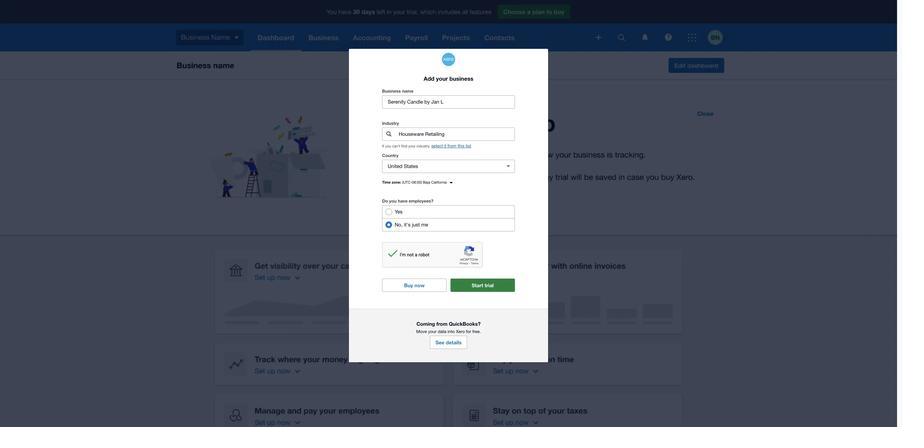 Task type: vqa. For each thing, say whether or not it's contained in the screenshot.
the now
yes



Task type: locate. For each thing, give the bounding box(es) containing it.
1 vertical spatial you
[[389, 198, 397, 204]]

08:00)
[[412, 180, 422, 184]]

your inside if you can't find your industry, select it from this list
[[408, 144, 416, 148]]

industry
[[382, 121, 399, 126]]

it
[[444, 143, 446, 148]]

your
[[436, 75, 448, 82], [408, 144, 416, 148], [428, 329, 437, 334]]

you right if
[[385, 144, 391, 148]]

quickbooks?
[[449, 321, 481, 327]]

1 vertical spatial from
[[437, 321, 448, 327]]

industry,
[[417, 144, 430, 148]]

no, it's just me
[[395, 222, 428, 227]]

business
[[450, 75, 474, 82]]

business name
[[382, 88, 414, 94]]

can't
[[392, 144, 400, 148]]

this
[[458, 143, 465, 148]]

buy now button
[[382, 279, 447, 292]]

details
[[446, 339, 462, 345]]

you for can't
[[385, 144, 391, 148]]

start
[[472, 282, 483, 288]]

0 vertical spatial from
[[448, 143, 457, 148]]

your right add
[[436, 75, 448, 82]]

coming
[[417, 321, 435, 327]]

your for quickbooks?
[[428, 329, 437, 334]]

now
[[415, 282, 425, 288]]

find
[[401, 144, 407, 148]]

see details
[[436, 339, 462, 345]]

see
[[436, 339, 445, 345]]

you inside if you can't find your industry, select it from this list
[[385, 144, 391, 148]]

0 vertical spatial you
[[385, 144, 391, 148]]

Business name field
[[383, 96, 515, 108]]

Industry field
[[398, 128, 515, 140]]

from up data
[[437, 321, 448, 327]]

add
[[424, 75, 435, 82]]

start trial
[[472, 282, 494, 288]]

your left data
[[428, 329, 437, 334]]

1 vertical spatial your
[[408, 144, 416, 148]]

from right the it
[[448, 143, 457, 148]]

from
[[448, 143, 457, 148], [437, 321, 448, 327]]

have
[[398, 198, 408, 204]]

add your business
[[424, 75, 474, 82]]

you for have
[[389, 198, 397, 204]]

your inside coming from quickbooks? move your data into xero for free.
[[428, 329, 437, 334]]

list
[[466, 143, 471, 148]]

baja
[[423, 180, 430, 184]]

you right do
[[389, 198, 397, 204]]

if you can't find your industry, select it from this list
[[382, 143, 471, 148]]

you
[[385, 144, 391, 148], [389, 198, 397, 204]]

buy now
[[404, 282, 425, 288]]

data
[[438, 329, 447, 334]]

0 horizontal spatial from
[[437, 321, 448, 327]]

do
[[382, 198, 388, 204]]

your right find
[[408, 144, 416, 148]]

move
[[416, 329, 427, 334]]

2 vertical spatial your
[[428, 329, 437, 334]]



Task type: describe. For each thing, give the bounding box(es) containing it.
into
[[448, 329, 455, 334]]

select it from this list button
[[431, 143, 471, 148]]

country
[[382, 153, 399, 158]]

xero image
[[442, 53, 455, 66]]

your for can't
[[408, 144, 416, 148]]

name
[[402, 88, 414, 94]]

trial
[[485, 282, 494, 288]]

zone:
[[392, 180, 401, 184]]

0 vertical spatial your
[[436, 75, 448, 82]]

clear image
[[502, 160, 515, 173]]

it's
[[404, 222, 411, 227]]

yes
[[395, 209, 403, 215]]

xero
[[456, 329, 465, 334]]

do you have employees?
[[382, 198, 434, 204]]

search icon image
[[386, 132, 391, 137]]

just
[[412, 222, 420, 227]]

select
[[431, 143, 443, 148]]

start trial button
[[451, 279, 515, 292]]

me
[[421, 222, 428, 227]]

see details button
[[430, 336, 467, 349]]

time
[[382, 180, 391, 184]]

california
[[431, 180, 447, 184]]

time zone: (utc-08:00) baja california
[[382, 180, 447, 184]]

coming from quickbooks? move your data into xero for free.
[[416, 321, 481, 334]]

business
[[382, 88, 401, 94]]

1 horizontal spatial from
[[448, 143, 457, 148]]

(utc-
[[402, 180, 412, 184]]

employees?
[[409, 198, 434, 204]]

from inside coming from quickbooks? move your data into xero for free.
[[437, 321, 448, 327]]

do you have employees? group
[[382, 205, 515, 231]]

if
[[382, 144, 384, 148]]

free.
[[473, 329, 481, 334]]

buy
[[404, 282, 413, 288]]

Country field
[[383, 160, 499, 173]]

no,
[[395, 222, 403, 227]]

for
[[466, 329, 471, 334]]



